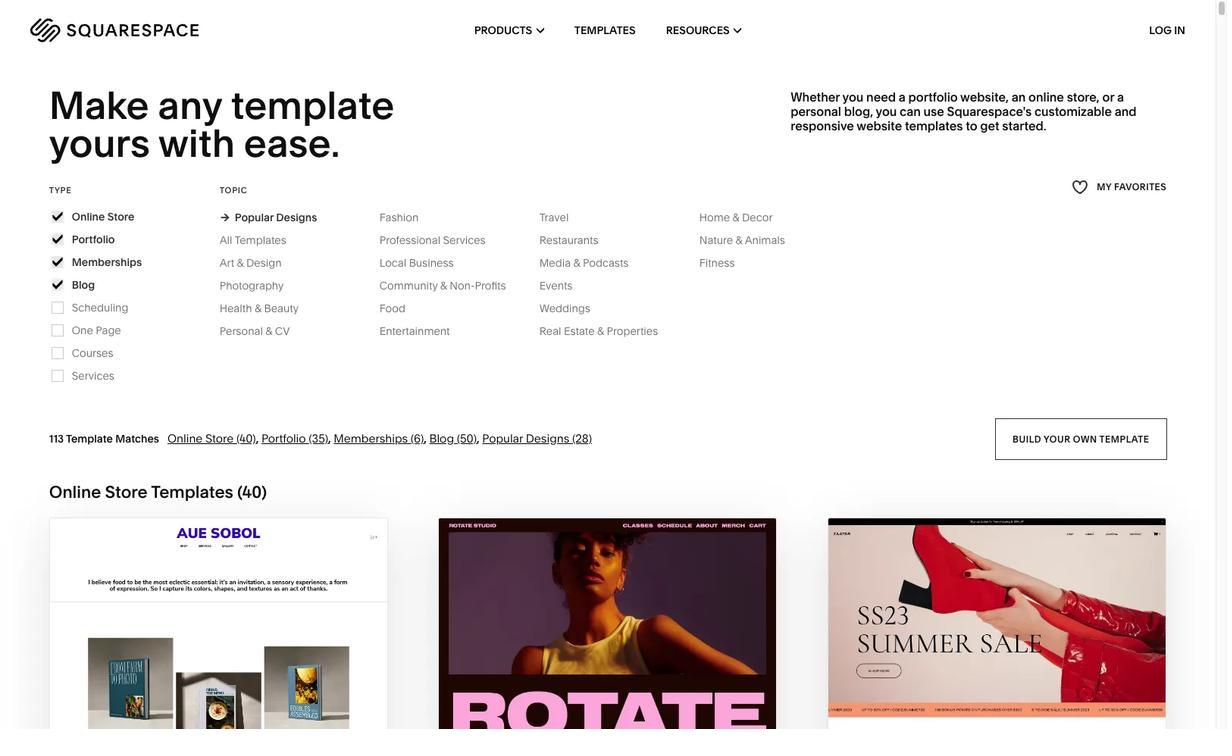 Task type: describe. For each thing, give the bounding box(es) containing it.
online store
[[72, 210, 135, 223]]

1 vertical spatial services
[[72, 369, 114, 383]]

store for online store templates ( 40 )
[[105, 482, 148, 502]]

fitness link
[[699, 256, 750, 270]]

)
[[262, 482, 267, 502]]

rotate image
[[439, 518, 777, 729]]

(50)
[[457, 431, 477, 446]]

portfolio
[[909, 89, 958, 104]]

home
[[699, 211, 730, 224]]

professional services link
[[380, 233, 501, 247]]

log             in
[[1149, 23, 1186, 37]]

& for non-
[[440, 279, 447, 292]]

restaurants
[[540, 233, 598, 247]]

my favorites link
[[1072, 177, 1167, 198]]

started.
[[1002, 118, 1047, 134]]

need
[[866, 89, 896, 104]]

nature
[[699, 233, 733, 247]]

real estate & properties link
[[540, 324, 673, 338]]

memberships (6) link
[[334, 431, 424, 446]]

my
[[1097, 181, 1112, 193]]

professional
[[380, 233, 440, 247]]

template
[[66, 432, 113, 446]]

start with aue sobol image
[[299, 714, 315, 729]]

template inside button
[[1099, 433, 1149, 444]]

or
[[1103, 89, 1114, 104]]

real
[[540, 324, 561, 338]]

professional services
[[380, 233, 486, 247]]

travel
[[540, 211, 569, 224]]

(6)
[[411, 431, 424, 446]]

0 horizontal spatial memberships
[[72, 255, 142, 269]]

(35)
[[309, 431, 328, 446]]

2 vertical spatial templates
[[151, 482, 233, 502]]

with
[[158, 120, 235, 167]]

popular designs link
[[220, 211, 317, 224]]

courses
[[72, 346, 113, 360]]

website
[[857, 118, 902, 134]]

store,
[[1067, 89, 1100, 104]]

blog (50) link
[[429, 431, 477, 446]]

online
[[1029, 89, 1064, 104]]

events link
[[540, 279, 588, 292]]

home & decor link
[[699, 211, 788, 224]]

type
[[49, 185, 72, 195]]

(28)
[[572, 431, 592, 446]]

health & beauty
[[220, 302, 299, 315]]

0 vertical spatial blog
[[72, 278, 95, 292]]

1 vertical spatial templates
[[235, 233, 286, 247]]

popular designs
[[235, 211, 317, 224]]

use
[[924, 104, 944, 119]]

4 , from the left
[[477, 431, 480, 446]]

local business link
[[380, 256, 469, 270]]

decor
[[742, 211, 773, 224]]

personal
[[791, 104, 841, 119]]

nature & animals link
[[699, 233, 800, 247]]

properties
[[607, 324, 658, 338]]

online store (40) , portfolio (35) , memberships (6) , blog (50) , popular designs (28)
[[167, 431, 592, 446]]

40
[[242, 482, 262, 502]]

aue sobol element
[[50, 518, 388, 729]]

build your own template button
[[995, 418, 1167, 460]]

2 horizontal spatial templates
[[574, 23, 636, 37]]

rotate element
[[439, 518, 777, 729]]

personal & cv link
[[220, 324, 305, 338]]

products button
[[474, 0, 544, 61]]

start with rotate image
[[674, 714, 690, 729]]

1 horizontal spatial memberships
[[334, 431, 408, 446]]

one
[[72, 324, 93, 337]]

website,
[[960, 89, 1009, 104]]

0 horizontal spatial portfolio
[[72, 233, 115, 246]]

community & non-profits
[[380, 279, 506, 292]]

start with zaatar image
[[1064, 714, 1080, 729]]

& for design
[[237, 256, 244, 270]]

customizable
[[1035, 104, 1112, 119]]

1 vertical spatial portfolio
[[261, 431, 306, 446]]

food link
[[380, 302, 421, 315]]

make any template yours with ease.
[[49, 82, 403, 167]]

yours
[[49, 120, 150, 167]]

get
[[980, 118, 1000, 134]]

health
[[220, 302, 252, 315]]

1 horizontal spatial you
[[876, 104, 897, 119]]

0 vertical spatial designs
[[276, 211, 317, 224]]

fashion link
[[380, 211, 434, 224]]

estate
[[564, 324, 595, 338]]

& for animals
[[736, 233, 743, 247]]

weddings
[[540, 302, 590, 315]]

portfolio (35) link
[[261, 431, 328, 446]]

store for online store (40) , portfolio (35) , memberships (6) , blog (50) , popular designs (28)
[[205, 431, 234, 446]]

0 horizontal spatial you
[[843, 89, 864, 104]]

my favorites
[[1097, 181, 1167, 193]]

one page
[[72, 324, 121, 337]]

profits
[[475, 279, 506, 292]]

local business
[[380, 256, 454, 270]]

health & beauty link
[[220, 302, 314, 315]]

art & design
[[220, 256, 282, 270]]

and
[[1115, 104, 1137, 119]]

beauty
[[264, 302, 299, 315]]

all
[[220, 233, 232, 247]]



Task type: vqa. For each thing, say whether or not it's contained in the screenshot.
required.
no



Task type: locate. For each thing, give the bounding box(es) containing it.
2 vertical spatial online
[[49, 482, 101, 502]]

1 horizontal spatial services
[[443, 233, 486, 247]]

art
[[220, 256, 234, 270]]

& right health
[[255, 302, 261, 315]]

0 horizontal spatial services
[[72, 369, 114, 383]]

& left non-
[[440, 279, 447, 292]]

an
[[1012, 89, 1026, 104]]

designs up all templates link
[[276, 211, 317, 224]]

podcasts
[[583, 256, 629, 270]]

a right need on the top
[[899, 89, 906, 104]]

, left the memberships (6) link
[[328, 431, 331, 446]]

& right home
[[733, 211, 740, 224]]

restaurants link
[[540, 233, 614, 247]]

1 vertical spatial popular
[[482, 431, 523, 446]]

build
[[1012, 433, 1041, 444]]

0 horizontal spatial blog
[[72, 278, 95, 292]]

& left cv
[[265, 324, 272, 338]]

designs left (28)
[[526, 431, 570, 446]]

a
[[899, 89, 906, 104], [1117, 89, 1124, 104]]

services down courses
[[72, 369, 114, 383]]

1 vertical spatial store
[[205, 431, 234, 446]]

0 horizontal spatial template
[[231, 82, 394, 129]]

services
[[443, 233, 486, 247], [72, 369, 114, 383]]

0 horizontal spatial templates
[[151, 482, 233, 502]]

page
[[96, 324, 121, 337]]

responsive
[[791, 118, 854, 134]]

blog
[[72, 278, 95, 292], [429, 431, 454, 446]]

& right art
[[237, 256, 244, 270]]

art & design link
[[220, 256, 297, 270]]

, left 'blog (50)' link
[[424, 431, 427, 446]]

0 horizontal spatial a
[[899, 89, 906, 104]]

events
[[540, 279, 573, 292]]

online for online store
[[72, 210, 105, 223]]

in
[[1174, 23, 1186, 37]]

services up the business
[[443, 233, 486, 247]]

blog right (6) at the left bottom of the page
[[429, 431, 454, 446]]

design
[[246, 256, 282, 270]]

online down "template"
[[49, 482, 101, 502]]

all templates
[[220, 233, 286, 247]]

local
[[380, 256, 406, 270]]

2 , from the left
[[328, 431, 331, 446]]

1 horizontal spatial blog
[[429, 431, 454, 446]]

fitness
[[699, 256, 735, 270]]

portfolio left (35)
[[261, 431, 306, 446]]

1 vertical spatial designs
[[526, 431, 570, 446]]

resources button
[[666, 0, 742, 61]]

photography link
[[220, 279, 299, 292]]

you left can
[[876, 104, 897, 119]]

1 vertical spatial blog
[[429, 431, 454, 446]]

real estate & properties
[[540, 324, 658, 338]]

portfolio
[[72, 233, 115, 246], [261, 431, 306, 446]]

templates link
[[574, 0, 636, 61]]

food
[[380, 302, 405, 315]]

3 , from the left
[[424, 431, 427, 446]]

designs
[[276, 211, 317, 224], [526, 431, 570, 446]]

& right nature
[[736, 233, 743, 247]]

0 horizontal spatial popular
[[235, 211, 274, 224]]

build your own template
[[1012, 433, 1149, 444]]

memberships down online store
[[72, 255, 142, 269]]

portfolio down online store
[[72, 233, 115, 246]]

1 horizontal spatial portfolio
[[261, 431, 306, 446]]

& right media
[[573, 256, 580, 270]]

you left need on the top
[[843, 89, 864, 104]]

memberships left (6) at the left bottom of the page
[[334, 431, 408, 446]]

online for online store templates ( 40 )
[[49, 482, 101, 502]]

squarespace's
[[947, 104, 1032, 119]]

(
[[237, 482, 242, 502]]

community & non-profits link
[[380, 279, 521, 292]]

whether you need a portfolio website, an online store, or a personal blog, you can use squarespace's customizable and responsive website templates to get started.
[[791, 89, 1137, 134]]

popular right "(50)"
[[482, 431, 523, 446]]

online
[[72, 210, 105, 223], [167, 431, 203, 446], [49, 482, 101, 502]]

zaatar element
[[828, 518, 1166, 729]]

0 vertical spatial portfolio
[[72, 233, 115, 246]]

& for cv
[[265, 324, 272, 338]]

0 vertical spatial memberships
[[72, 255, 142, 269]]

aue sobol image
[[50, 518, 388, 729]]

0 vertical spatial online
[[72, 210, 105, 223]]

1 a from the left
[[899, 89, 906, 104]]

,
[[256, 431, 259, 446], [328, 431, 331, 446], [424, 431, 427, 446], [477, 431, 480, 446]]

1 vertical spatial online
[[167, 431, 203, 446]]

1 horizontal spatial popular
[[482, 431, 523, 446]]

1 vertical spatial template
[[1099, 433, 1149, 444]]

home & decor
[[699, 211, 773, 224]]

nature & animals
[[699, 233, 785, 247]]

0 vertical spatial services
[[443, 233, 486, 247]]

store for online store
[[107, 210, 135, 223]]

online store templates ( 40 )
[[49, 482, 267, 502]]

1 horizontal spatial a
[[1117, 89, 1124, 104]]

topic
[[220, 185, 248, 195]]

community
[[380, 279, 438, 292]]

0 vertical spatial template
[[231, 82, 394, 129]]

popular up the all templates
[[235, 211, 274, 224]]

1 vertical spatial memberships
[[334, 431, 408, 446]]

blog up scheduling
[[72, 278, 95, 292]]

0 horizontal spatial designs
[[276, 211, 317, 224]]

113 template matches
[[49, 432, 159, 446]]

media & podcasts link
[[540, 256, 644, 270]]

animals
[[745, 233, 785, 247]]

squarespace logo link
[[30, 18, 261, 42]]

2 vertical spatial store
[[105, 482, 148, 502]]

a right or
[[1117, 89, 1124, 104]]

0 vertical spatial store
[[107, 210, 135, 223]]

non-
[[450, 279, 475, 292]]

log             in link
[[1149, 23, 1186, 37]]

your
[[1044, 433, 1070, 444]]

1 horizontal spatial designs
[[526, 431, 570, 446]]

113
[[49, 432, 64, 446]]

online store (40) link
[[167, 431, 256, 446]]

weddings link
[[540, 302, 606, 315]]

personal & cv
[[220, 324, 290, 338]]

media & podcasts
[[540, 256, 629, 270]]

templates
[[574, 23, 636, 37], [235, 233, 286, 247], [151, 482, 233, 502]]

&
[[733, 211, 740, 224], [736, 233, 743, 247], [237, 256, 244, 270], [573, 256, 580, 270], [440, 279, 447, 292], [255, 302, 261, 315], [265, 324, 272, 338], [597, 324, 604, 338]]

squarespace logo image
[[30, 18, 199, 42]]

zaatar image
[[828, 518, 1166, 729]]

media
[[540, 256, 571, 270]]

online for online store (40) , portfolio (35) , memberships (6) , blog (50) , popular designs (28)
[[167, 431, 203, 446]]

& for beauty
[[255, 302, 261, 315]]

online right matches
[[167, 431, 203, 446]]

can
[[900, 104, 921, 119]]

2 a from the left
[[1117, 89, 1124, 104]]

popular designs (28) link
[[482, 431, 592, 446]]

to
[[966, 118, 978, 134]]

own
[[1073, 433, 1097, 444]]

resources
[[666, 23, 730, 37]]

& for decor
[[733, 211, 740, 224]]

1 , from the left
[[256, 431, 259, 446]]

1 horizontal spatial template
[[1099, 433, 1149, 444]]

templates
[[905, 118, 963, 134]]

you
[[843, 89, 864, 104], [876, 104, 897, 119]]

& right estate
[[597, 324, 604, 338]]

make
[[49, 82, 149, 129]]

memberships
[[72, 255, 142, 269], [334, 431, 408, 446]]

& for podcasts
[[573, 256, 580, 270]]

log
[[1149, 23, 1172, 37]]

all templates link
[[220, 233, 302, 247]]

, left popular designs (28) link
[[477, 431, 480, 446]]

(40)
[[236, 431, 256, 446]]

template inside make any template yours with ease.
[[231, 82, 394, 129]]

matches
[[115, 432, 159, 446]]

favorites
[[1114, 181, 1167, 193]]

fashion
[[380, 211, 419, 224]]

blog,
[[844, 104, 873, 119]]

1 horizontal spatial templates
[[235, 233, 286, 247]]

business
[[409, 256, 454, 270]]

0 vertical spatial templates
[[574, 23, 636, 37]]

0 vertical spatial popular
[[235, 211, 274, 224]]

cv
[[275, 324, 290, 338]]

online down yours
[[72, 210, 105, 223]]

, left portfolio (35) "link"
[[256, 431, 259, 446]]



